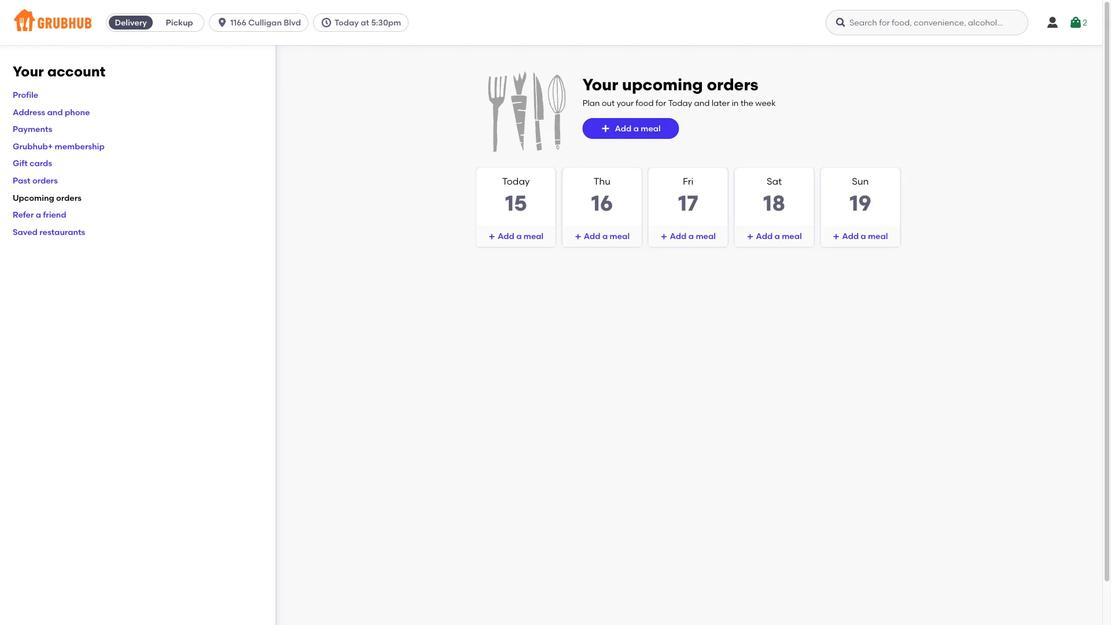 Task type: locate. For each thing, give the bounding box(es) containing it.
0 horizontal spatial svg image
[[217, 17, 228, 28]]

your up out
[[583, 75, 618, 94]]

add down 16
[[584, 231, 601, 241]]

pickup button
[[155, 13, 204, 32]]

food
[[636, 98, 654, 108]]

saved restaurants link
[[13, 227, 85, 237]]

gift cards link
[[13, 158, 52, 168]]

your
[[13, 63, 44, 80], [583, 75, 618, 94]]

past orders link
[[13, 176, 58, 185]]

add for 16
[[584, 231, 601, 241]]

thu 16
[[591, 176, 613, 216]]

a for 15
[[516, 231, 522, 241]]

svg image inside the 1166 culligan blvd button
[[217, 17, 228, 28]]

your inside your upcoming orders plan out your food for today and later in the week
[[583, 75, 618, 94]]

and left phone
[[47, 107, 63, 117]]

friend
[[43, 210, 66, 220]]

meal down 16
[[610, 231, 630, 241]]

a down 16
[[603, 231, 608, 241]]

culligan
[[248, 18, 282, 27]]

svg image inside today at 5:30pm button
[[321, 17, 332, 28]]

meal down 15
[[524, 231, 544, 241]]

today at 5:30pm button
[[313, 13, 413, 32]]

0 horizontal spatial your
[[13, 63, 44, 80]]

orders
[[707, 75, 759, 94], [32, 176, 58, 185], [56, 193, 82, 202]]

orders for upcoming orders
[[56, 193, 82, 202]]

a for 16
[[603, 231, 608, 241]]

a down 19
[[861, 231, 866, 241]]

today
[[335, 18, 359, 27], [668, 98, 692, 108], [502, 176, 530, 187]]

gift
[[13, 158, 28, 168]]

upcoming orders link
[[13, 193, 82, 202]]

meal down 19
[[868, 231, 888, 241]]

today for at
[[335, 18, 359, 27]]

your
[[617, 98, 634, 108]]

a down 17
[[689, 231, 694, 241]]

svg image inside add a meal "button"
[[833, 233, 840, 240]]

blvd
[[284, 18, 301, 27]]

address and phone link
[[13, 107, 90, 117]]

orders up 'upcoming orders' link
[[32, 176, 58, 185]]

today right for
[[668, 98, 692, 108]]

payments
[[13, 124, 52, 134]]

add a meal down 15
[[498, 231, 544, 241]]

at
[[361, 18, 369, 27]]

and
[[694, 98, 710, 108], [47, 107, 63, 117]]

17
[[678, 190, 698, 216]]

add
[[615, 124, 632, 133], [498, 231, 514, 241], [584, 231, 601, 241], [670, 231, 687, 241], [756, 231, 773, 241], [842, 231, 859, 241]]

add down 17
[[670, 231, 687, 241]]

add a meal for 18
[[756, 231, 802, 241]]

today up 15
[[502, 176, 530, 187]]

meal down 17
[[696, 231, 716, 241]]

add down 19
[[842, 231, 859, 241]]

saved restaurants
[[13, 227, 85, 237]]

1166 culligan blvd
[[230, 18, 301, 27]]

1 vertical spatial today
[[668, 98, 692, 108]]

in
[[732, 98, 739, 108]]

orders inside your upcoming orders plan out your food for today and later in the week
[[707, 75, 759, 94]]

today 15
[[502, 176, 530, 216]]

sat 18
[[763, 176, 786, 216]]

1 horizontal spatial svg image
[[833, 233, 840, 240]]

a for 18
[[775, 231, 780, 241]]

out
[[602, 98, 615, 108]]

today left at
[[335, 18, 359, 27]]

and inside your upcoming orders plan out your food for today and later in the week
[[694, 98, 710, 108]]

svg image inside 2 button
[[1069, 16, 1083, 30]]

add a meal button down 17
[[649, 226, 728, 247]]

today inside button
[[335, 18, 359, 27]]

upcoming orders
[[13, 193, 82, 202]]

grubhub+ membership link
[[13, 141, 105, 151]]

your for upcoming
[[583, 75, 618, 94]]

a for 17
[[689, 231, 694, 241]]

add a meal for 15
[[498, 231, 544, 241]]

add a meal button for 17
[[649, 226, 728, 247]]

orders up in
[[707, 75, 759, 94]]

meal
[[641, 124, 661, 133], [524, 231, 544, 241], [610, 231, 630, 241], [696, 231, 716, 241], [782, 231, 802, 241], [868, 231, 888, 241]]

your up 'profile'
[[13, 63, 44, 80]]

1 horizontal spatial your
[[583, 75, 618, 94]]

past orders
[[13, 176, 58, 185]]

add a meal button for 19
[[821, 226, 900, 247]]

add for 17
[[670, 231, 687, 241]]

0 vertical spatial orders
[[707, 75, 759, 94]]

thu
[[594, 176, 611, 187]]

plan
[[583, 98, 600, 108]]

19
[[850, 190, 872, 216]]

today at 5:30pm
[[335, 18, 401, 27]]

add a meal
[[615, 124, 661, 133], [498, 231, 544, 241], [584, 231, 630, 241], [670, 231, 716, 241], [756, 231, 802, 241], [842, 231, 888, 241]]

add a meal down 16
[[584, 231, 630, 241]]

and left later at the top of page
[[694, 98, 710, 108]]

add a meal down 17
[[670, 231, 716, 241]]

svg image
[[1046, 16, 1060, 30], [217, 17, 228, 28], [833, 233, 840, 240]]

2 vertical spatial today
[[502, 176, 530, 187]]

a down 18
[[775, 231, 780, 241]]

add a meal button down 18
[[735, 226, 814, 247]]

1 vertical spatial orders
[[32, 176, 58, 185]]

gift cards
[[13, 158, 52, 168]]

1166
[[230, 18, 246, 27]]

a down 15
[[516, 231, 522, 241]]

fri 17
[[678, 176, 698, 216]]

add down 18
[[756, 231, 773, 241]]

your upcoming orders plan out your food for today and later in the week
[[583, 75, 776, 108]]

refer a friend link
[[13, 210, 66, 220]]

meal down 18
[[782, 231, 802, 241]]

1 horizontal spatial today
[[502, 176, 530, 187]]

upcoming
[[622, 75, 703, 94]]

add a meal down 18
[[756, 231, 802, 241]]

add down 15
[[498, 231, 514, 241]]

add a meal button
[[583, 118, 679, 139], [477, 226, 555, 247], [563, 226, 642, 247], [649, 226, 728, 247], [735, 226, 814, 247], [821, 226, 900, 247]]

0 vertical spatial today
[[335, 18, 359, 27]]

add a meal button down 15
[[477, 226, 555, 247]]

1166 culligan blvd button
[[209, 13, 313, 32]]

grubhub+
[[13, 141, 53, 151]]

2 vertical spatial orders
[[56, 193, 82, 202]]

add a meal for 19
[[842, 231, 888, 241]]

add a meal button down 19
[[821, 226, 900, 247]]

meal down the food
[[641, 124, 661, 133]]

svg image
[[1069, 16, 1083, 30], [321, 17, 332, 28], [835, 17, 847, 28], [601, 124, 610, 133], [489, 233, 495, 240], [575, 233, 582, 240], [661, 233, 668, 240], [747, 233, 754, 240]]

orders up the friend
[[56, 193, 82, 202]]

add a meal button down 16
[[563, 226, 642, 247]]

delivery
[[115, 18, 147, 27]]

add for 15
[[498, 231, 514, 241]]

add down your
[[615, 124, 632, 133]]

add a meal button down your
[[583, 118, 679, 139]]

a
[[634, 124, 639, 133], [36, 210, 41, 220], [516, 231, 522, 241], [603, 231, 608, 241], [689, 231, 694, 241], [775, 231, 780, 241], [861, 231, 866, 241]]

for
[[656, 98, 667, 108]]

add a meal down 19
[[842, 231, 888, 241]]

0 horizontal spatial today
[[335, 18, 359, 27]]

2 horizontal spatial today
[[668, 98, 692, 108]]

1 horizontal spatial and
[[694, 98, 710, 108]]



Task type: describe. For each thing, give the bounding box(es) containing it.
payments link
[[13, 124, 52, 134]]

address and phone
[[13, 107, 90, 117]]

add for 18
[[756, 231, 773, 241]]

main navigation navigation
[[0, 0, 1103, 45]]

2 button
[[1069, 12, 1088, 33]]

past
[[13, 176, 30, 185]]

a for 19
[[861, 231, 866, 241]]

today for 15
[[502, 176, 530, 187]]

orders for past orders
[[32, 176, 58, 185]]

meal for 18
[[782, 231, 802, 241]]

meal for 19
[[868, 231, 888, 241]]

add a meal down the food
[[615, 124, 661, 133]]

fri
[[683, 176, 694, 187]]

sat
[[767, 176, 782, 187]]

add a meal button for 15
[[477, 226, 555, 247]]

your account
[[13, 63, 105, 80]]

sun
[[852, 176, 869, 187]]

a right refer
[[36, 210, 41, 220]]

saved
[[13, 227, 38, 237]]

2
[[1083, 18, 1088, 27]]

15
[[505, 190, 527, 216]]

meal for 15
[[524, 231, 544, 241]]

later
[[712, 98, 730, 108]]

today inside your upcoming orders plan out your food for today and later in the week
[[668, 98, 692, 108]]

sun 19
[[850, 176, 872, 216]]

add a meal button for 16
[[563, 226, 642, 247]]

0 horizontal spatial and
[[47, 107, 63, 117]]

2 horizontal spatial svg image
[[1046, 16, 1060, 30]]

add a meal for 16
[[584, 231, 630, 241]]

16
[[591, 190, 613, 216]]

add for 19
[[842, 231, 859, 241]]

refer a friend
[[13, 210, 66, 220]]

refer
[[13, 210, 34, 220]]

add a meal button for 18
[[735, 226, 814, 247]]

the
[[741, 98, 754, 108]]

grubhub+ membership
[[13, 141, 105, 151]]

week
[[756, 98, 776, 108]]

meal for 17
[[696, 231, 716, 241]]

phone
[[65, 107, 90, 117]]

svg image for add a meal
[[833, 233, 840, 240]]

Search for food, convenience, alcohol... search field
[[826, 10, 1029, 35]]

pickup
[[166, 18, 193, 27]]

address
[[13, 107, 45, 117]]

add a meal for 17
[[670, 231, 716, 241]]

meal for 16
[[610, 231, 630, 241]]

membership
[[55, 141, 105, 151]]

profile link
[[13, 90, 38, 100]]

a down the food
[[634, 124, 639, 133]]

svg image for 1166 culligan blvd
[[217, 17, 228, 28]]

your for account
[[13, 63, 44, 80]]

profile
[[13, 90, 38, 100]]

18
[[763, 190, 786, 216]]

5:30pm
[[371, 18, 401, 27]]

upcoming
[[13, 193, 54, 202]]

restaurants
[[39, 227, 85, 237]]

account
[[47, 63, 105, 80]]

delivery button
[[107, 13, 155, 32]]

cards
[[30, 158, 52, 168]]



Task type: vqa. For each thing, say whether or not it's contained in the screenshot.
$9.69
no



